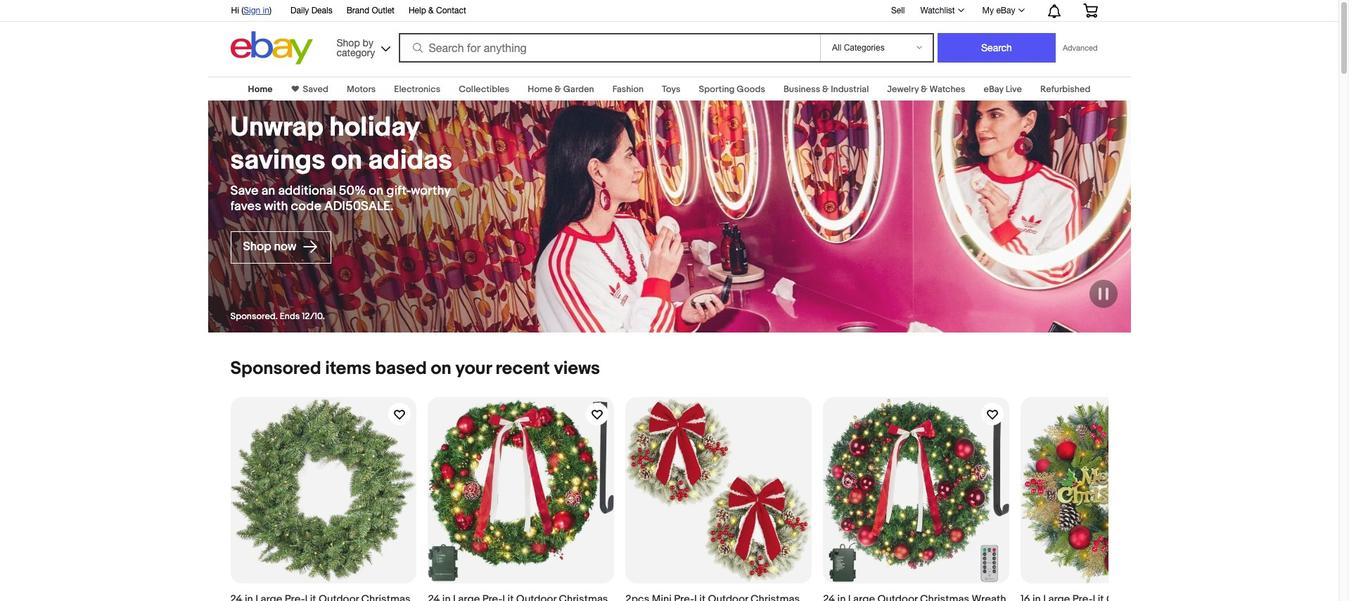 Task type: vqa. For each thing, say whether or not it's contained in the screenshot.
Industrial
yes



Task type: locate. For each thing, give the bounding box(es) containing it.
sponsored. ends 12/10.
[[230, 311, 325, 322]]

1 home from the left
[[248, 84, 273, 95]]

0 horizontal spatial shop
[[243, 240, 271, 254]]

saved
[[303, 84, 328, 95]]

& right help
[[428, 6, 434, 15]]

in
[[263, 6, 269, 15]]

advanced link
[[1056, 34, 1105, 62]]

electronics
[[394, 84, 440, 95]]

jewelry
[[887, 84, 919, 95]]

brand outlet link
[[347, 4, 395, 19]]

2 horizontal spatial on
[[431, 358, 451, 380]]

daily deals
[[291, 6, 332, 15]]

shop inside shop by category
[[337, 37, 360, 48]]

2 vertical spatial on
[[431, 358, 451, 380]]

0 vertical spatial ebay
[[996, 6, 1015, 15]]

hi
[[231, 6, 239, 15]]

holiday
[[329, 111, 419, 144]]

)
[[269, 6, 272, 15]]

saved link
[[299, 84, 328, 95]]

help & contact link
[[409, 4, 466, 19]]

unwrap
[[230, 111, 323, 144]]

live
[[1006, 84, 1022, 95]]

0 horizontal spatial on
[[331, 144, 362, 177]]

0 horizontal spatial home
[[248, 84, 273, 95]]

goods
[[737, 84, 765, 95]]

deals
[[311, 6, 332, 15]]

home
[[248, 84, 273, 95], [528, 84, 553, 95]]

1 horizontal spatial shop
[[337, 37, 360, 48]]

0 vertical spatial shop
[[337, 37, 360, 48]]

on up 50%
[[331, 144, 362, 177]]

1 horizontal spatial on
[[369, 183, 383, 199]]

code
[[291, 199, 321, 214]]

None submit
[[938, 33, 1056, 63]]

refurbished link
[[1040, 84, 1091, 95]]

1 vertical spatial shop
[[243, 240, 271, 254]]

0 vertical spatial on
[[331, 144, 362, 177]]

ebay left live
[[984, 84, 1004, 95]]

recent
[[496, 358, 550, 380]]

views
[[554, 358, 600, 380]]

account navigation
[[223, 0, 1108, 22]]

sponsored
[[230, 358, 321, 380]]

& for contact
[[428, 6, 434, 15]]

business
[[784, 84, 820, 95]]

&
[[428, 6, 434, 15], [555, 84, 561, 95], [822, 84, 829, 95], [921, 84, 927, 95]]

& right the jewelry
[[921, 84, 927, 95]]

shop left by
[[337, 37, 360, 48]]

1 vertical spatial ebay
[[984, 84, 1004, 95]]

toys
[[662, 84, 681, 95]]

home up unwrap
[[248, 84, 273, 95]]

motors
[[347, 84, 376, 95]]

my
[[982, 6, 994, 15]]

based
[[375, 358, 427, 380]]

shop inside unwrap holiday savings on adidas main content
[[243, 240, 271, 254]]

& right business
[[822, 84, 829, 95]]

ebay inside unwrap holiday savings on adidas main content
[[984, 84, 1004, 95]]

jewelry & watches link
[[887, 84, 965, 95]]

sponsored items based on your recent views
[[230, 358, 600, 380]]

on for holiday
[[331, 144, 362, 177]]

ebay live link
[[984, 84, 1022, 95]]

home left garden
[[528, 84, 553, 95]]

now
[[274, 240, 296, 254]]

shop for shop by category
[[337, 37, 360, 48]]

on left the gift-
[[369, 183, 383, 199]]

on
[[331, 144, 362, 177], [369, 183, 383, 199], [431, 358, 451, 380]]

sporting goods link
[[699, 84, 765, 95]]

& inside account navigation
[[428, 6, 434, 15]]

ebay
[[996, 6, 1015, 15], [984, 84, 1004, 95]]

& left garden
[[555, 84, 561, 95]]

hi ( sign in )
[[231, 6, 272, 15]]

1 horizontal spatial home
[[528, 84, 553, 95]]

on left your
[[431, 358, 451, 380]]

ebay right the 'my'
[[996, 6, 1015, 15]]

home & garden
[[528, 84, 594, 95]]

shop
[[337, 37, 360, 48], [243, 240, 271, 254]]

2 home from the left
[[528, 84, 553, 95]]

ebay inside account navigation
[[996, 6, 1015, 15]]

shop left now
[[243, 240, 271, 254]]

shop by category banner
[[223, 0, 1108, 68]]

my ebay link
[[975, 2, 1031, 19]]

motors link
[[347, 84, 376, 95]]



Task type: describe. For each thing, give the bounding box(es) containing it.
unwrap holiday savings on adidas save an additional 50% on gift-worthy faves with code adi50sale.
[[230, 111, 452, 214]]

collectibles link
[[459, 84, 509, 95]]

ebay live
[[984, 84, 1022, 95]]

none submit inside shop by category banner
[[938, 33, 1056, 63]]

collectibles
[[459, 84, 509, 95]]

brand outlet
[[347, 6, 395, 15]]

& for industrial
[[822, 84, 829, 95]]

ends
[[280, 311, 300, 322]]

your shopping cart image
[[1082, 4, 1098, 18]]

fashion link
[[612, 84, 644, 95]]

Search for anything text field
[[401, 34, 817, 61]]

business & industrial
[[784, 84, 869, 95]]

with
[[264, 199, 288, 214]]

watchlist link
[[913, 2, 970, 19]]

home for home
[[248, 84, 273, 95]]

shop for shop now
[[243, 240, 271, 254]]

& for garden
[[555, 84, 561, 95]]

sell
[[891, 5, 905, 15]]

brand
[[347, 6, 369, 15]]

toys link
[[662, 84, 681, 95]]

& for watches
[[921, 84, 927, 95]]

sell link
[[885, 5, 911, 15]]

50%
[[339, 183, 366, 199]]

save
[[230, 183, 259, 199]]

sponsored.
[[230, 311, 278, 322]]

daily deals link
[[291, 4, 332, 19]]

your
[[455, 358, 492, 380]]

items
[[325, 358, 371, 380]]

help & contact
[[409, 6, 466, 15]]

business & industrial link
[[784, 84, 869, 95]]

fashion
[[612, 84, 644, 95]]

daily
[[291, 6, 309, 15]]

(
[[241, 6, 244, 15]]

12/10.
[[302, 311, 325, 322]]

gift-
[[386, 183, 411, 199]]

sign in link
[[244, 6, 269, 15]]

adidas
[[368, 144, 452, 177]]

sporting goods
[[699, 84, 765, 95]]

an
[[261, 183, 275, 199]]

my ebay
[[982, 6, 1015, 15]]

sign
[[244, 6, 260, 15]]

faves
[[230, 199, 261, 214]]

industrial
[[831, 84, 869, 95]]

1 vertical spatial on
[[369, 183, 383, 199]]

jewelry & watches
[[887, 84, 965, 95]]

category
[[337, 47, 375, 58]]

additional
[[278, 183, 336, 199]]

electronics link
[[394, 84, 440, 95]]

watchlist
[[920, 6, 955, 15]]

garden
[[563, 84, 594, 95]]

refurbished
[[1040, 84, 1091, 95]]

advanced
[[1063, 44, 1098, 52]]

watches
[[930, 84, 965, 95]]

shop by category
[[337, 37, 375, 58]]

on for items
[[431, 358, 451, 380]]

unwrap holiday savings on adidas main content
[[0, 68, 1339, 601]]

shop now
[[243, 240, 299, 254]]

home for home & garden
[[528, 84, 553, 95]]

outlet
[[372, 6, 395, 15]]

savings
[[230, 144, 325, 177]]

adi50sale.
[[324, 199, 394, 214]]

home & garden link
[[528, 84, 594, 95]]

worthy
[[411, 183, 450, 199]]

contact
[[436, 6, 466, 15]]

sporting
[[699, 84, 735, 95]]

by
[[363, 37, 373, 48]]

help
[[409, 6, 426, 15]]

shop by category button
[[330, 31, 394, 62]]



